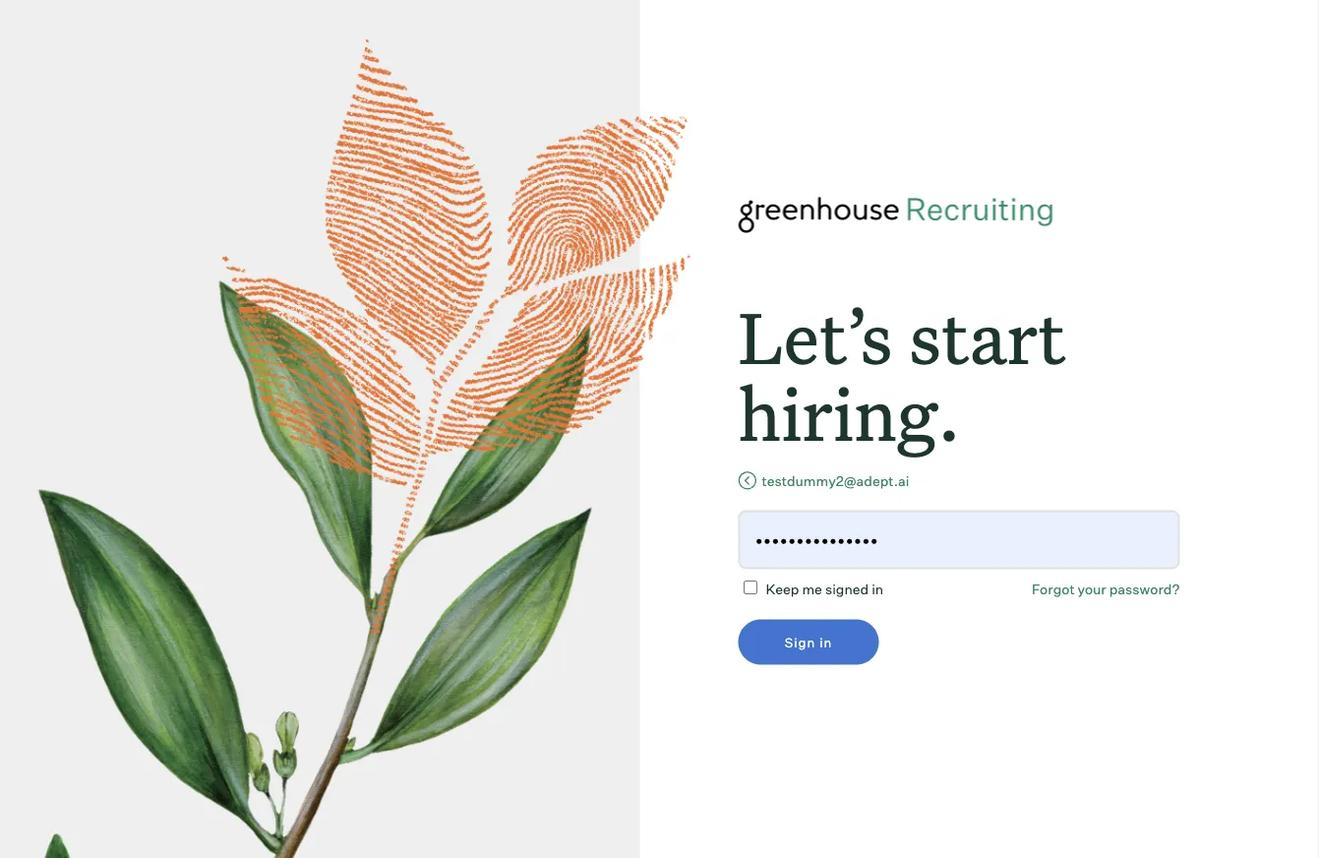 Task type: vqa. For each thing, say whether or not it's contained in the screenshot.
the Candidates added by sourcing
no



Task type: describe. For each thing, give the bounding box(es) containing it.
signed
[[826, 581, 869, 598]]

let's start hiring.
[[739, 289, 1066, 460]]

Keep me signed in checkbox
[[739, 581, 763, 595]]

hiring.
[[739, 366, 962, 460]]

keep
[[766, 581, 800, 598]]

noun_next_3025204 image
[[739, 471, 757, 490]]

1 horizontal spatial in
[[872, 581, 884, 598]]

Password password field
[[739, 510, 1181, 569]]

your
[[1078, 581, 1107, 598]]



Task type: locate. For each thing, give the bounding box(es) containing it.
testdummy2@adept.ai
[[762, 472, 910, 489]]

sign
[[785, 634, 816, 650]]

forgot
[[1033, 581, 1075, 598]]

forgot your password? link
[[1033, 581, 1181, 598]]

0 horizontal spatial in
[[820, 634, 833, 650]]

me
[[803, 581, 823, 598]]

forgot your password?
[[1033, 581, 1181, 598]]

1 vertical spatial in
[[820, 634, 833, 650]]

sign in button
[[739, 620, 879, 665]]

in right 'sign'
[[820, 634, 833, 650]]

in right signed
[[872, 581, 884, 598]]

in
[[872, 581, 884, 598], [820, 634, 833, 650]]

password?
[[1110, 581, 1181, 598]]

in inside button
[[820, 634, 833, 650]]

start
[[910, 289, 1066, 383]]

keep me signed in
[[766, 581, 884, 598]]

let's
[[739, 289, 893, 383]]

0 vertical spatial in
[[872, 581, 884, 598]]

sign in
[[785, 634, 833, 650]]



